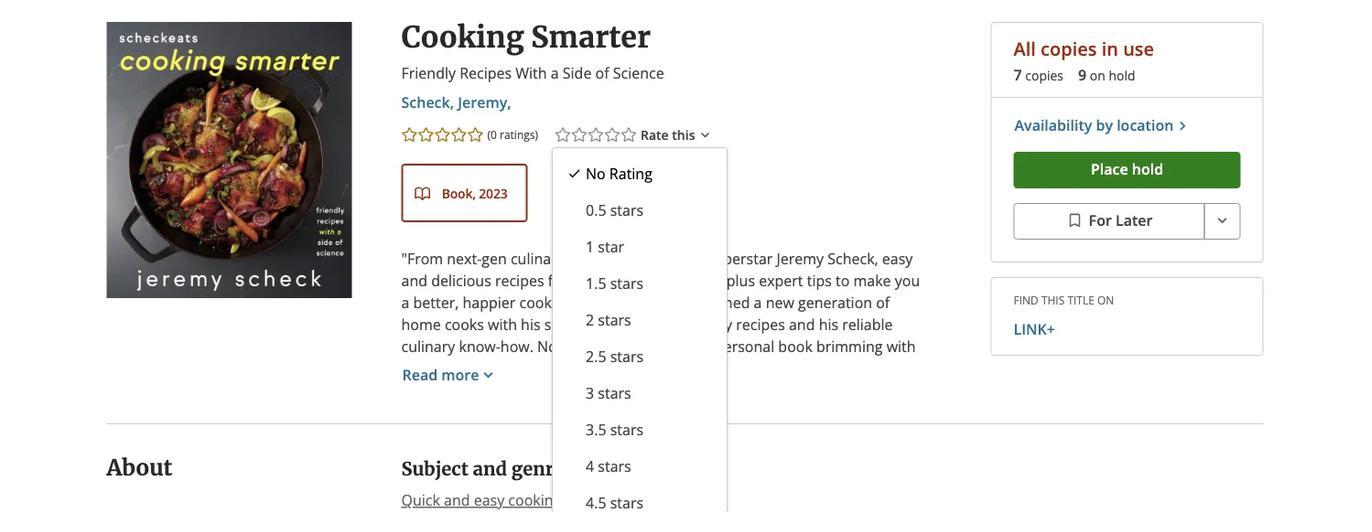 Task type: vqa. For each thing, say whether or not it's contained in the screenshot.
importance
no



Task type: locate. For each thing, give the bounding box(es) containing it.
1 horizontal spatial this
[[672, 126, 695, 144]]

jeremy up expert
[[777, 249, 824, 269]]

now,
[[537, 337, 572, 357]]

by-
[[616, 359, 637, 379]]

0 horizontal spatial easy
[[474, 491, 505, 510]]

2 horizontal spatial this
[[1042, 292, 1065, 307]]

recipes up jeremy,
[[460, 63, 512, 83]]

smarter
[[531, 18, 651, 55]]

get
[[547, 513, 568, 514]]

and up such in the left of the page
[[444, 491, 470, 510]]

the right get
[[572, 513, 594, 514]]

1 vertical spatial jeremy
[[560, 293, 607, 313]]

0 vertical spatial on
[[1090, 67, 1106, 84]]

designed
[[401, 425, 463, 445]]

svg chevron down image
[[1213, 211, 1232, 230], [479, 366, 497, 385]]

hold right place
[[1132, 159, 1164, 179]]

1 horizontal spatial his
[[819, 315, 839, 335]]

"from next-gen culinary phenom and tiktok superstar jeremy scheck, easy and delicious recipes for every day and beyond-plus expert tips to make you a better, happier cook. jeremy scheck has charmed a new generation of home cooks with his simple yet remarkably tasty recipes and his reliable culinary know-how. now, in this stunning and personal book brimming with approachable recipes and step-by-step guidance, jeremy shares the building blocks of what he calls culinary literacy: understanding why a recipe works and empowering readers to cook with confidence every day. recipes are designed to minimize single-use ingredients and equipment (for example, all baking recipes are no-mixer-required), encouraging versatility with easily available essentials and jeremy's favorite kitchen staples. invaluable primers throughout offer simple explanations of age-old techniques and food science facts, such as how to get the perfect creamy pasta sauce,
[[401, 249, 926, 514]]

read more button
[[401, 358, 513, 395]]

1 vertical spatial recipes
[[816, 403, 868, 423]]

use down cook
[[595, 425, 620, 445]]

stars for 2 stars
[[598, 310, 631, 330]]

such
[[441, 513, 473, 514]]

svg chevron down image inside read more dropdown button
[[479, 366, 497, 385]]

beyond-
[[671, 271, 727, 291]]

jeremy down personal at the right of the page
[[740, 359, 787, 379]]

jeremy up the yet
[[560, 293, 607, 313]]

1 vertical spatial simple
[[520, 491, 565, 510]]

works
[[866, 381, 906, 401]]

in up step-
[[576, 337, 589, 357]]

facts,
[[401, 513, 437, 514]]

explanations
[[569, 491, 656, 510]]

stars for 4.5 stars
[[610, 493, 644, 513]]

1 vertical spatial in
[[576, 337, 589, 357]]

recipes inside the cooking smarter friendly recipes with a side of science
[[460, 63, 512, 83]]

svg star outline image left rate
[[620, 126, 638, 144]]

2.5 stars button
[[553, 339, 727, 375]]

0 vertical spatial this
[[672, 126, 695, 144]]

empowering
[[431, 403, 517, 423]]

1 vertical spatial svg chevron down image
[[479, 366, 497, 385]]

1 vertical spatial copies
[[1025, 67, 1064, 84]]

0 horizontal spatial use
[[595, 425, 620, 445]]

reliable
[[842, 315, 893, 335]]

copies for all
[[1041, 36, 1097, 61]]

recipes up personal at the right of the page
[[736, 315, 785, 335]]

a left side
[[551, 63, 559, 83]]

tasty
[[699, 315, 732, 335]]

essentials
[[465, 469, 532, 488]]

phenom
[[568, 249, 626, 269]]

1 horizontal spatial scheck,
[[828, 249, 878, 269]]

jeremy
[[777, 249, 824, 269], [560, 293, 607, 313], [740, 359, 787, 379]]

every
[[572, 271, 609, 291], [743, 403, 780, 423]]

approachable
[[401, 359, 495, 379]]

friendly
[[401, 63, 456, 83]]

location
[[1117, 115, 1174, 135]]

this right find on the right bottom
[[1042, 292, 1065, 307]]

easy up as
[[474, 491, 505, 510]]

1 svg star outline image from the left
[[400, 126, 419, 144]]

2 vertical spatial jeremy
[[740, 359, 787, 379]]

for later
[[1089, 210, 1153, 230]]

recipes down the recipe
[[816, 403, 868, 423]]

superstar
[[707, 249, 773, 269]]

are down works
[[872, 403, 894, 423]]

3 stars button
[[553, 375, 727, 412]]

,
[[473, 185, 476, 202]]

this inside the "from next-gen culinary phenom and tiktok superstar jeremy scheck, easy and delicious recipes for every day and beyond-plus expert tips to make you a better, happier cook. jeremy scheck has charmed a new generation of home cooks with his simple yet remarkably tasty recipes and his reliable culinary know-how. now, in this stunning and personal book brimming with approachable recipes and step-by-step guidance, jeremy shares the building blocks of what he calls culinary literacy: understanding why a recipe works and empowering readers to cook with confidence every day. recipes are designed to minimize single-use ingredients and equipment (for example, all baking recipes are no-mixer-required), encouraging versatility with easily available essentials and jeremy's favorite kitchen staples. invaluable primers throughout offer simple explanations of age-old techniques and food science facts, such as how to get the perfect creamy pasta sauce,
[[593, 337, 618, 357]]

copies inside 7 copies
[[1025, 67, 1064, 84]]

on right title
[[1098, 292, 1114, 307]]

svg star outline image right )
[[570, 126, 589, 144]]

and up quick and easy cooking.
[[473, 458, 507, 481]]

svg chevron down image right the later
[[1213, 211, 1232, 230]]

4 svg star outline image from the left
[[587, 126, 605, 144]]

svg chevron down image
[[697, 126, 714, 144]]

the down brimming
[[840, 359, 862, 379]]

a up home
[[401, 293, 410, 313]]

0 horizontal spatial recipes
[[460, 63, 512, 83]]

his down cook.
[[521, 315, 541, 335]]

0.5 stars button
[[553, 192, 727, 229]]

hold inside 9 on hold
[[1109, 67, 1136, 84]]

happier
[[463, 293, 516, 313]]

no-
[[530, 447, 552, 466]]

this for find
[[1042, 292, 1065, 307]]

example,
[[840, 425, 903, 445]]

required),
[[596, 447, 663, 466]]

by
[[1096, 115, 1113, 135]]

every down phenom
[[572, 271, 609, 291]]

this left svg chevron down icon
[[672, 126, 695, 144]]

1 vertical spatial every
[[743, 403, 780, 423]]

0 horizontal spatial every
[[572, 271, 609, 291]]

0 vertical spatial scheck,
[[401, 93, 454, 112]]

simple
[[544, 315, 590, 335], [520, 491, 565, 510]]

a
[[551, 63, 559, 83], [401, 293, 410, 313], [754, 293, 762, 313], [808, 381, 816, 401]]

2 stars
[[586, 310, 631, 330]]

simple up now,
[[544, 315, 590, 335]]

a right why
[[808, 381, 816, 401]]

9 on hold
[[1078, 65, 1136, 85]]

use up 9 on hold
[[1123, 36, 1154, 61]]

0 horizontal spatial his
[[521, 315, 541, 335]]

offer
[[483, 491, 516, 510]]

3
[[586, 384, 594, 403]]

ratings
[[500, 127, 535, 142]]

and right day
[[641, 271, 667, 291]]

availability by location
[[1015, 115, 1174, 135]]

on right 9
[[1090, 67, 1106, 84]]

simple up get
[[520, 491, 565, 510]]

1 his from the left
[[521, 315, 541, 335]]

easy
[[882, 249, 913, 269], [474, 491, 505, 510]]

throughout
[[401, 491, 479, 510]]

svg star outline image
[[417, 126, 435, 144], [433, 126, 452, 144], [450, 126, 468, 144], [570, 126, 589, 144], [620, 126, 638, 144]]

scheck, inside the "from next-gen culinary phenom and tiktok superstar jeremy scheck, easy and delicious recipes for every day and beyond-plus expert tips to make you a better, happier cook. jeremy scheck has charmed a new generation of home cooks with his simple yet remarkably tasty recipes and his reliable culinary know-how. now, in this stunning and personal book brimming with approachable recipes and step-by-step guidance, jeremy shares the building blocks of what he calls culinary literacy: understanding why a recipe works and empowering readers to cook with confidence every day. recipes are designed to minimize single-use ingredients and equipment (for example, all baking recipes are no-mixer-required), encouraging versatility with easily available essentials and jeremy's favorite kitchen staples. invaluable primers throughout offer simple explanations of age-old techniques and food science facts, such as how to get the perfect creamy pasta sauce,
[[828, 249, 878, 269]]

hold right 9
[[1109, 67, 1136, 84]]

book , 2023
[[442, 185, 508, 202]]

1 horizontal spatial recipes
[[816, 403, 868, 423]]

1 vertical spatial culinary
[[401, 337, 455, 357]]

0 vertical spatial the
[[840, 359, 862, 379]]

culinary down step-
[[558, 381, 612, 401]]

cooking smarter friendly recipes with a side of science
[[401, 18, 664, 83]]

2 vertical spatial this
[[593, 337, 618, 357]]

this inside rate this popup button
[[672, 126, 695, 144]]

1 horizontal spatial use
[[1123, 36, 1154, 61]]

1.5 stars
[[586, 274, 644, 293]]

as
[[477, 513, 492, 514]]

1 vertical spatial the
[[572, 513, 594, 514]]

old
[[707, 491, 728, 510]]

and down "from
[[401, 271, 427, 291]]

place hold
[[1091, 159, 1164, 179]]

scheck,
[[401, 93, 454, 112], [828, 249, 878, 269]]

0.5
[[586, 201, 606, 220]]

all copies in use
[[1014, 36, 1154, 61]]

svg chevron down image left he
[[479, 366, 497, 385]]

every up equipment
[[743, 403, 780, 423]]

in up 9 on hold
[[1102, 36, 1119, 61]]

of down approachable
[[448, 381, 462, 401]]

a left new
[[754, 293, 762, 313]]

scheck, down friendly
[[401, 93, 454, 112]]

0
[[491, 127, 497, 142]]

0 horizontal spatial are
[[504, 447, 526, 466]]

0 horizontal spatial in
[[576, 337, 589, 357]]

quick
[[401, 491, 440, 510]]

of right side
[[595, 63, 609, 83]]

1 horizontal spatial easy
[[882, 249, 913, 269]]

( 0 ratings )
[[487, 127, 538, 142]]

1 vertical spatial hold
[[1132, 159, 1164, 179]]

svg star outline image down scheck, jeremy, link
[[417, 126, 435, 144]]

0 vertical spatial svg chevron down image
[[1213, 211, 1232, 230]]

all
[[906, 425, 922, 445]]

1 horizontal spatial in
[[1102, 36, 1119, 61]]

0 horizontal spatial svg chevron down image
[[479, 366, 497, 385]]

has
[[661, 293, 685, 313]]

better,
[[413, 293, 459, 313]]

1 vertical spatial use
[[595, 425, 620, 445]]

(
[[487, 127, 491, 142]]

his down generation
[[819, 315, 839, 335]]

new
[[766, 293, 794, 313]]

4.5
[[586, 493, 606, 513]]

stars inside "button"
[[598, 384, 631, 403]]

1 vertical spatial this
[[1042, 292, 1065, 307]]

home
[[401, 315, 441, 335]]

culinary up for
[[511, 249, 565, 269]]

easy up you
[[882, 249, 913, 269]]

0 vertical spatial recipes
[[460, 63, 512, 83]]

0 vertical spatial are
[[872, 403, 894, 423]]

genre
[[511, 458, 564, 481]]

1 svg star outline image from the left
[[417, 126, 435, 144]]

are down the minimize
[[504, 447, 526, 466]]

copies up 9
[[1041, 36, 1097, 61]]

stars for 1.5 stars
[[610, 274, 644, 293]]

1 horizontal spatial are
[[872, 403, 894, 423]]

to
[[836, 271, 850, 291], [577, 403, 591, 423], [467, 425, 481, 445], [529, 513, 543, 514]]

2 his from the left
[[819, 315, 839, 335]]

with up invaluable
[[825, 447, 854, 466]]

0 vertical spatial copies
[[1041, 36, 1097, 61]]

copies right 7
[[1025, 67, 1064, 84]]

you
[[895, 271, 920, 291]]

science
[[876, 491, 926, 510]]

of
[[595, 63, 609, 83], [876, 293, 890, 313], [448, 381, 462, 401], [660, 491, 674, 510]]

this down the yet
[[593, 337, 618, 357]]

copies for 7
[[1025, 67, 1064, 84]]

ingredients
[[623, 425, 700, 445]]

to up the single-
[[577, 403, 591, 423]]

svg star outline image
[[400, 126, 419, 144], [466, 126, 485, 144], [554, 126, 572, 144], [587, 126, 605, 144], [603, 126, 622, 144]]

svg star outline image left (
[[450, 126, 468, 144]]

0 vertical spatial easy
[[882, 249, 913, 269]]

svg star outline image down scheck, jeremy,
[[433, 126, 452, 144]]

scheck, up make on the right bottom of page
[[828, 249, 878, 269]]

culinary down home
[[401, 337, 455, 357]]

2023
[[479, 185, 508, 202]]

0 vertical spatial hold
[[1109, 67, 1136, 84]]

1 vertical spatial scheck,
[[828, 249, 878, 269]]

0 horizontal spatial this
[[593, 337, 618, 357]]

cooking.
[[508, 491, 565, 510]]

and down 'no-'
[[536, 469, 562, 488]]

0 horizontal spatial scheck,
[[401, 93, 454, 112]]



Task type: describe. For each thing, give the bounding box(es) containing it.
of up creamy at bottom
[[660, 491, 674, 510]]

stars for 2.5 stars
[[610, 347, 644, 367]]

2 svg star outline image from the left
[[466, 126, 485, 144]]

for
[[548, 271, 568, 291]]

1 star button
[[553, 229, 727, 266]]

3 svg star outline image from the left
[[450, 126, 468, 144]]

step-
[[582, 359, 616, 379]]

2 vertical spatial culinary
[[558, 381, 612, 401]]

recipes up essentials
[[451, 447, 500, 466]]

stars for 4 stars
[[598, 457, 631, 477]]

stunning
[[621, 337, 681, 357]]

0 vertical spatial jeremy
[[777, 249, 824, 269]]

recipe
[[820, 381, 862, 401]]

plus
[[727, 271, 755, 291]]

3.5
[[586, 420, 606, 440]]

science
[[613, 63, 664, 83]]

more
[[442, 365, 479, 385]]

and up book
[[789, 315, 815, 335]]

0.5 stars
[[586, 201, 644, 220]]

single-
[[551, 425, 595, 445]]

cooking
[[401, 18, 524, 55]]

charmed
[[689, 293, 750, 313]]

5 svg star outline image from the left
[[620, 126, 638, 144]]

day.
[[784, 403, 812, 423]]

read
[[402, 365, 438, 385]]

recipes down how.
[[499, 359, 548, 379]]

4 stars button
[[553, 449, 727, 485]]

0 horizontal spatial the
[[572, 513, 594, 514]]

0 vertical spatial culinary
[[511, 249, 565, 269]]

and up day
[[630, 249, 656, 269]]

easy inside the "from next-gen culinary phenom and tiktok superstar jeremy scheck, easy and delicious recipes for every day and beyond-plus expert tips to make you a better, happier cook. jeremy scheck has charmed a new generation of home cooks with his simple yet remarkably tasty recipes and his reliable culinary know-how. now, in this stunning and personal book brimming with approachable recipes and step-by-step guidance, jeremy shares the building blocks of what he calls culinary literacy: understanding why a recipe works and empowering readers to cook with confidence every day. recipes are designed to minimize single-use ingredients and equipment (for example, all baking recipes are no-mixer-required), encouraging versatility with easily available essentials and jeremy's favorite kitchen staples. invaluable primers throughout offer simple explanations of age-old techniques and food science facts, such as how to get the perfect creamy pasta sauce,
[[882, 249, 913, 269]]

of inside the cooking smarter friendly recipes with a side of science
[[595, 63, 609, 83]]

1 horizontal spatial the
[[840, 359, 862, 379]]

and up encouraging
[[704, 425, 730, 445]]

place hold button
[[1014, 152, 1241, 188]]

expert
[[759, 271, 803, 291]]

4
[[586, 457, 594, 477]]

4 svg star outline image from the left
[[570, 126, 589, 144]]

next-
[[447, 249, 482, 269]]

svg chevron right image
[[1174, 117, 1191, 135]]

3.5 stars
[[586, 420, 644, 440]]

to down cooking.
[[529, 513, 543, 514]]

yet
[[593, 315, 614, 335]]

find this title on
[[1014, 292, 1114, 307]]

to down empowering
[[467, 425, 481, 445]]

recipes up cook.
[[495, 271, 544, 291]]

invaluable
[[793, 469, 863, 488]]

rate
[[641, 126, 669, 144]]

stars for 3 stars
[[598, 384, 631, 403]]

0 vertical spatial simple
[[544, 315, 590, 335]]

3.5 stars button
[[553, 412, 727, 449]]

book
[[442, 185, 473, 202]]

svg shelves outline image
[[1066, 211, 1084, 230]]

stars for 0.5 stars
[[610, 201, 644, 220]]

this for rate
[[672, 126, 695, 144]]

remarkably
[[618, 315, 696, 335]]

7 copies
[[1014, 65, 1064, 85]]

1 vertical spatial easy
[[474, 491, 505, 510]]

with down the happier
[[488, 315, 517, 335]]

2
[[586, 310, 594, 330]]

star
[[598, 237, 624, 257]]

easily
[[858, 447, 896, 466]]

scheck, jeremy,
[[401, 93, 511, 112]]

2 svg star outline image from the left
[[433, 126, 452, 144]]

on inside 9 on hold
[[1090, 67, 1106, 84]]

cooks
[[445, 315, 484, 335]]

availability by location button
[[1014, 113, 1192, 137]]

favorite
[[627, 469, 680, 488]]

1 vertical spatial are
[[504, 447, 526, 466]]

4.5 stars
[[586, 493, 644, 513]]

kitchen
[[683, 469, 733, 488]]

generation
[[798, 293, 872, 313]]

scheck, jeremy, link
[[401, 93, 511, 112]]

building
[[866, 359, 921, 379]]

how.
[[501, 337, 534, 357]]

"from
[[401, 249, 443, 269]]

and down now,
[[552, 359, 578, 379]]

stars for 3.5 stars
[[610, 420, 644, 440]]

and up guidance,
[[685, 337, 711, 357]]

later
[[1116, 210, 1153, 230]]

tiktok
[[660, 249, 704, 269]]

rate this
[[641, 126, 695, 144]]

for later button
[[1014, 203, 1205, 240]]

find
[[1014, 292, 1039, 307]]

hold inside place hold button
[[1132, 159, 1164, 179]]

creamy
[[651, 513, 701, 514]]

and down invaluable
[[811, 491, 837, 510]]

calls
[[524, 381, 554, 401]]

use inside the "from next-gen culinary phenom and tiktok superstar jeremy scheck, easy and delicious recipes for every day and beyond-plus expert tips to make you a better, happier cook. jeremy scheck has charmed a new generation of home cooks with his simple yet remarkably tasty recipes and his reliable culinary know-how. now, in this stunning and personal book brimming with approachable recipes and step-by-step guidance, jeremy shares the building blocks of what he calls culinary literacy: understanding why a recipe works and empowering readers to cook with confidence every day. recipes are designed to minimize single-use ingredients and equipment (for example, all baking recipes are no-mixer-required), encouraging versatility with easily available essentials and jeremy's favorite kitchen staples. invaluable primers throughout offer simple explanations of age-old techniques and food science facts, such as how to get the perfect creamy pasta sauce,
[[595, 425, 620, 445]]

1 horizontal spatial every
[[743, 403, 780, 423]]

how
[[496, 513, 525, 514]]

1 vertical spatial on
[[1098, 292, 1114, 307]]

available
[[401, 469, 461, 488]]

svg book image
[[414, 186, 431, 202]]

versatility
[[755, 447, 821, 466]]

with down literacy:
[[631, 403, 660, 423]]

scheck
[[611, 293, 658, 313]]

he
[[503, 381, 521, 401]]

understanding
[[672, 381, 772, 401]]

1 star
[[586, 237, 624, 257]]

step
[[637, 359, 666, 379]]

perfect
[[598, 513, 647, 514]]

5 svg star outline image from the left
[[603, 126, 622, 144]]

personal
[[715, 337, 775, 357]]

make
[[854, 271, 891, 291]]

1 horizontal spatial svg chevron down image
[[1213, 211, 1232, 230]]

0 vertical spatial in
[[1102, 36, 1119, 61]]

to up generation
[[836, 271, 850, 291]]

minimize
[[485, 425, 547, 445]]

why
[[776, 381, 804, 401]]

food
[[841, 491, 872, 510]]

0 vertical spatial every
[[572, 271, 609, 291]]

gen
[[482, 249, 507, 269]]

with up the building
[[887, 337, 916, 357]]

and down blocks
[[401, 403, 427, 423]]

a inside the cooking smarter friendly recipes with a side of science
[[551, 63, 559, 83]]

recipes inside the "from next-gen culinary phenom and tiktok superstar jeremy scheck, easy and delicious recipes for every day and beyond-plus expert tips to make you a better, happier cook. jeremy scheck has charmed a new generation of home cooks with his simple yet remarkably tasty recipes and his reliable culinary know-how. now, in this stunning and personal book brimming with approachable recipes and step-by-step guidance, jeremy shares the building blocks of what he calls culinary literacy: understanding why a recipe works and empowering readers to cook with confidence every day. recipes are designed to minimize single-use ingredients and equipment (for example, all baking recipes are no-mixer-required), encouraging versatility with easily available essentials and jeremy's favorite kitchen staples. invaluable primers throughout offer simple explanations of age-old techniques and food science facts, such as how to get the perfect creamy pasta sauce,
[[816, 403, 868, 423]]

0 vertical spatial use
[[1123, 36, 1154, 61]]

quick and easy cooking. link
[[401, 490, 565, 512]]

day
[[612, 271, 637, 291]]

pasta
[[705, 513, 742, 514]]

read more
[[402, 365, 479, 385]]

link+ link
[[1014, 318, 1241, 340]]

jeremy's
[[566, 469, 623, 488]]

subject
[[401, 458, 469, 481]]

guidance,
[[670, 359, 736, 379]]

of down make on the right bottom of page
[[876, 293, 890, 313]]

title
[[1068, 292, 1095, 307]]

confidence
[[664, 403, 739, 423]]

know-
[[459, 337, 501, 357]]

baking
[[401, 447, 447, 466]]

tips
[[807, 271, 832, 291]]

in inside the "from next-gen culinary phenom and tiktok superstar jeremy scheck, easy and delicious recipes for every day and beyond-plus expert tips to make you a better, happier cook. jeremy scheck has charmed a new generation of home cooks with his simple yet remarkably tasty recipes and his reliable culinary know-how. now, in this stunning and personal book brimming with approachable recipes and step-by-step guidance, jeremy shares the building blocks of what he calls culinary literacy: understanding why a recipe works and empowering readers to cook with confidence every day. recipes are designed to minimize single-use ingredients and equipment (for example, all baking recipes are no-mixer-required), encouraging versatility with easily available essentials and jeremy's favorite kitchen staples. invaluable primers throughout offer simple explanations of age-old techniques and food science facts, such as how to get the perfect creamy pasta sauce,
[[576, 337, 589, 357]]

all
[[1014, 36, 1036, 61]]

3 svg star outline image from the left
[[554, 126, 572, 144]]

delicious
[[431, 271, 491, 291]]



